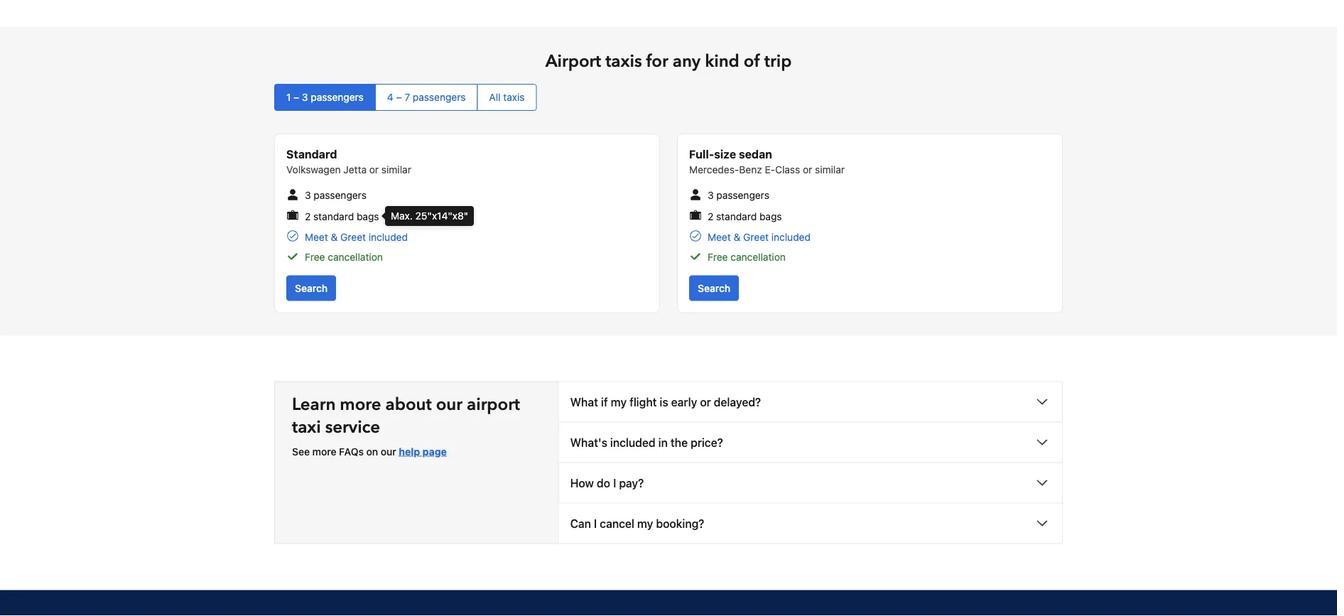 Task type: locate. For each thing, give the bounding box(es) containing it.
0 horizontal spatial meet & greet included
[[305, 231, 408, 243]]

free cancellation for sedan
[[708, 251, 786, 263]]

see
[[292, 446, 310, 458]]

similar right class
[[815, 164, 845, 176]]

0 horizontal spatial free cancellation
[[305, 251, 383, 263]]

all
[[489, 92, 501, 103]]

size
[[714, 148, 736, 161]]

standard
[[313, 211, 354, 222], [716, 211, 757, 222]]

passengers right 7
[[413, 92, 466, 103]]

3 for full-
[[708, 190, 714, 201]]

e-
[[765, 164, 775, 176]]

i
[[613, 477, 616, 490], [594, 517, 597, 531]]

0 horizontal spatial 2 standard bags
[[305, 211, 379, 222]]

benz
[[739, 164, 762, 176]]

cancellation for jetta
[[328, 251, 383, 263]]

1 horizontal spatial bags
[[760, 211, 782, 222]]

2 standard from the left
[[716, 211, 757, 222]]

jetta
[[343, 164, 367, 176]]

standard down volkswagen
[[313, 211, 354, 222]]

my right the if
[[611, 396, 627, 409]]

airport
[[546, 50, 601, 73]]

greet
[[340, 231, 366, 243], [743, 231, 769, 243]]

1 cancellation from the left
[[328, 251, 383, 263]]

or right jetta
[[369, 164, 379, 176]]

greet down benz
[[743, 231, 769, 243]]

& down benz
[[734, 231, 741, 243]]

4
[[387, 92, 393, 103]]

2 bags from the left
[[760, 211, 782, 222]]

more
[[340, 393, 381, 417], [312, 446, 336, 458]]

can i cancel my booking? button
[[559, 504, 1062, 544]]

learn
[[292, 393, 336, 417]]

3
[[302, 92, 308, 103], [305, 190, 311, 201], [708, 190, 714, 201]]

2 – from the left
[[396, 92, 402, 103]]

0 horizontal spatial &
[[331, 231, 338, 243]]

1 vertical spatial taxis
[[503, 92, 525, 103]]

2 standard bags for sedan
[[708, 211, 782, 222]]

on
[[366, 446, 378, 458]]

2 search from the left
[[698, 283, 731, 294]]

7
[[405, 92, 410, 103]]

1 horizontal spatial standard
[[716, 211, 757, 222]]

1 search from the left
[[295, 283, 328, 294]]

1 3 passengers from the left
[[305, 190, 367, 201]]

3 down volkswagen
[[305, 190, 311, 201]]

bags left max.
[[357, 211, 379, 222]]

i right can
[[594, 517, 597, 531]]

our right about
[[436, 393, 463, 417]]

meet down mercedes- in the right of the page
[[708, 231, 731, 243]]

1 horizontal spatial included
[[610, 436, 656, 450]]

1 horizontal spatial my
[[637, 517, 653, 531]]

1 – 3 passengers
[[286, 92, 364, 103]]

1 horizontal spatial more
[[340, 393, 381, 417]]

taxis inside "sort results by" element
[[503, 92, 525, 103]]

0 vertical spatial i
[[613, 477, 616, 490]]

0 horizontal spatial free
[[305, 251, 325, 263]]

passengers
[[311, 92, 364, 103], [413, 92, 466, 103], [314, 190, 367, 201], [717, 190, 770, 201]]

page
[[423, 446, 447, 458]]

3 right 1
[[302, 92, 308, 103]]

meet & greet included down benz
[[708, 231, 811, 243]]

3 down mercedes- in the right of the page
[[708, 190, 714, 201]]

2
[[305, 211, 311, 222], [708, 211, 714, 222]]

passengers down benz
[[717, 190, 770, 201]]

2 horizontal spatial or
[[803, 164, 812, 176]]

our
[[436, 393, 463, 417], [381, 446, 396, 458]]

– for 7
[[396, 92, 402, 103]]

1 free from the left
[[305, 251, 325, 263]]

my
[[611, 396, 627, 409], [637, 517, 653, 531]]

full-
[[689, 148, 714, 161]]

1 horizontal spatial search
[[698, 283, 731, 294]]

similar right jetta
[[382, 164, 411, 176]]

service
[[325, 416, 380, 440]]

free cancellation
[[305, 251, 383, 263], [708, 251, 786, 263]]

2 similar from the left
[[815, 164, 845, 176]]

1 horizontal spatial –
[[396, 92, 402, 103]]

any
[[673, 50, 701, 73]]

1 vertical spatial more
[[312, 446, 336, 458]]

0 horizontal spatial greet
[[340, 231, 366, 243]]

1 horizontal spatial meet
[[708, 231, 731, 243]]

2 for volkswagen
[[305, 211, 311, 222]]

0 vertical spatial more
[[340, 393, 381, 417]]

2 2 standard bags from the left
[[708, 211, 782, 222]]

standard down benz
[[716, 211, 757, 222]]

taxis for all
[[503, 92, 525, 103]]

free cancellation for jetta
[[305, 251, 383, 263]]

1 horizontal spatial search button
[[689, 276, 739, 301]]

1 horizontal spatial &
[[734, 231, 741, 243]]

0 horizontal spatial taxis
[[503, 92, 525, 103]]

early
[[671, 396, 697, 409]]

is
[[660, 396, 668, 409]]

2 standard bags for jetta
[[305, 211, 379, 222]]

2 down volkswagen
[[305, 211, 311, 222]]

what if my flight is early or delayed?
[[570, 396, 761, 409]]

1 horizontal spatial taxis
[[606, 50, 642, 73]]

meet
[[305, 231, 328, 243], [708, 231, 731, 243]]

0 horizontal spatial included
[[369, 231, 408, 243]]

1 horizontal spatial 2
[[708, 211, 714, 222]]

trip
[[764, 50, 792, 73]]

i right 'do'
[[613, 477, 616, 490]]

1 2 standard bags from the left
[[305, 211, 379, 222]]

2 meet from the left
[[708, 231, 731, 243]]

all taxis
[[489, 92, 525, 103]]

our right on
[[381, 446, 396, 458]]

&
[[331, 231, 338, 243], [734, 231, 741, 243]]

0 horizontal spatial –
[[294, 92, 299, 103]]

1 bags from the left
[[357, 211, 379, 222]]

1 horizontal spatial our
[[436, 393, 463, 417]]

can
[[570, 517, 591, 531]]

0 horizontal spatial standard
[[313, 211, 354, 222]]

2 standard bags down benz
[[708, 211, 782, 222]]

meet & greet included
[[305, 231, 408, 243], [708, 231, 811, 243]]

1 horizontal spatial greet
[[743, 231, 769, 243]]

1 horizontal spatial i
[[613, 477, 616, 490]]

standard for volkswagen
[[313, 211, 354, 222]]

search button for volkswagen
[[286, 276, 336, 301]]

taxis right all
[[503, 92, 525, 103]]

included down max.
[[369, 231, 408, 243]]

free
[[305, 251, 325, 263], [708, 251, 728, 263]]

free for size
[[708, 251, 728, 263]]

0 horizontal spatial search button
[[286, 276, 336, 301]]

1 horizontal spatial meet & greet included
[[708, 231, 811, 243]]

meet down volkswagen
[[305, 231, 328, 243]]

what if my flight is early or delayed? button
[[559, 382, 1062, 422]]

airport taxis for any kind of trip
[[546, 50, 792, 73]]

1 similar from the left
[[382, 164, 411, 176]]

1 meet & greet included from the left
[[305, 231, 408, 243]]

taxis
[[606, 50, 642, 73], [503, 92, 525, 103]]

or right class
[[803, 164, 812, 176]]

meet & greet included down max.
[[305, 231, 408, 243]]

3 inside "sort results by" element
[[302, 92, 308, 103]]

the
[[671, 436, 688, 450]]

0 vertical spatial our
[[436, 393, 463, 417]]

1 horizontal spatial 2 standard bags
[[708, 211, 782, 222]]

search button for size
[[689, 276, 739, 301]]

max. 25"x14"x8"
[[391, 210, 468, 222]]

free for volkswagen
[[305, 251, 325, 263]]

0 horizontal spatial cancellation
[[328, 251, 383, 263]]

in
[[659, 436, 668, 450]]

0 horizontal spatial search
[[295, 283, 328, 294]]

– left 7
[[396, 92, 402, 103]]

1 horizontal spatial 3 passengers
[[708, 190, 770, 201]]

taxi
[[292, 416, 321, 440]]

taxis left the for at left top
[[606, 50, 642, 73]]

2 greet from the left
[[743, 231, 769, 243]]

0 horizontal spatial our
[[381, 446, 396, 458]]

3 passengers down jetta
[[305, 190, 367, 201]]

– for 3
[[294, 92, 299, 103]]

0 horizontal spatial 3 passengers
[[305, 190, 367, 201]]

what's
[[570, 436, 608, 450]]

search button
[[286, 276, 336, 301], [689, 276, 739, 301]]

similar
[[382, 164, 411, 176], [815, 164, 845, 176]]

0 horizontal spatial i
[[594, 517, 597, 531]]

0 horizontal spatial meet
[[305, 231, 328, 243]]

my right cancel
[[637, 517, 653, 531]]

search
[[295, 283, 328, 294], [698, 283, 731, 294]]

cancellation
[[328, 251, 383, 263], [731, 251, 786, 263]]

2 free from the left
[[708, 251, 728, 263]]

1 & from the left
[[331, 231, 338, 243]]

0 vertical spatial taxis
[[606, 50, 642, 73]]

or right early
[[700, 396, 711, 409]]

1 – from the left
[[294, 92, 299, 103]]

standard for size
[[716, 211, 757, 222]]

1 horizontal spatial cancellation
[[731, 251, 786, 263]]

1 horizontal spatial or
[[700, 396, 711, 409]]

0 horizontal spatial bags
[[357, 211, 379, 222]]

1 search button from the left
[[286, 276, 336, 301]]

bags
[[357, 211, 379, 222], [760, 211, 782, 222]]

2 free cancellation from the left
[[708, 251, 786, 263]]

1 2 from the left
[[305, 211, 311, 222]]

more right "see"
[[312, 446, 336, 458]]

1 standard from the left
[[313, 211, 354, 222]]

2 2 from the left
[[708, 211, 714, 222]]

can i cancel my booking?
[[570, 517, 705, 531]]

2 down mercedes- in the right of the page
[[708, 211, 714, 222]]

1 vertical spatial i
[[594, 517, 597, 531]]

included down class
[[772, 231, 811, 243]]

0 horizontal spatial 2
[[305, 211, 311, 222]]

meet for volkswagen
[[305, 231, 328, 243]]

3 passengers down benz
[[708, 190, 770, 201]]

2 & from the left
[[734, 231, 741, 243]]

search for volkswagen
[[295, 283, 328, 294]]

2 meet & greet included from the left
[[708, 231, 811, 243]]

or
[[369, 164, 379, 176], [803, 164, 812, 176], [700, 396, 711, 409]]

1 horizontal spatial free cancellation
[[708, 251, 786, 263]]

i inside how do i pay? dropdown button
[[613, 477, 616, 490]]

if
[[601, 396, 608, 409]]

2 standard bags down jetta
[[305, 211, 379, 222]]

bags down e- in the top right of the page
[[760, 211, 782, 222]]

greet down jetta
[[340, 231, 366, 243]]

1 horizontal spatial free
[[708, 251, 728, 263]]

–
[[294, 92, 299, 103], [396, 92, 402, 103]]

0 horizontal spatial or
[[369, 164, 379, 176]]

0 horizontal spatial similar
[[382, 164, 411, 176]]

more right learn
[[340, 393, 381, 417]]

3 passengers for volkswagen
[[305, 190, 367, 201]]

1 horizontal spatial similar
[[815, 164, 845, 176]]

0 horizontal spatial my
[[611, 396, 627, 409]]

2 cancellation from the left
[[731, 251, 786, 263]]

– right 1
[[294, 92, 299, 103]]

delayed?
[[714, 396, 761, 409]]

1 meet from the left
[[305, 231, 328, 243]]

3 for standard
[[305, 190, 311, 201]]

flight
[[630, 396, 657, 409]]

included
[[369, 231, 408, 243], [772, 231, 811, 243], [610, 436, 656, 450]]

0 vertical spatial my
[[611, 396, 627, 409]]

3 passengers for size
[[708, 190, 770, 201]]

2 horizontal spatial included
[[772, 231, 811, 243]]

2 search button from the left
[[689, 276, 739, 301]]

help page link
[[399, 446, 447, 458]]

included left in
[[610, 436, 656, 450]]

1 greet from the left
[[340, 231, 366, 243]]

or inside dropdown button
[[700, 396, 711, 409]]

3 passengers
[[305, 190, 367, 201], [708, 190, 770, 201]]

& for volkswagen
[[331, 231, 338, 243]]

1 free cancellation from the left
[[305, 251, 383, 263]]

2 standard bags
[[305, 211, 379, 222], [708, 211, 782, 222]]

2 3 passengers from the left
[[708, 190, 770, 201]]

0 horizontal spatial more
[[312, 446, 336, 458]]

& down volkswagen
[[331, 231, 338, 243]]

what's included in the price?
[[570, 436, 723, 450]]

meet & greet included for sedan
[[708, 231, 811, 243]]

max.
[[391, 210, 413, 222]]



Task type: vqa. For each thing, say whether or not it's contained in the screenshot.
assist
no



Task type: describe. For each thing, give the bounding box(es) containing it.
sedan
[[739, 148, 772, 161]]

how
[[570, 477, 594, 490]]

similar inside standard volkswagen jetta or similar
[[382, 164, 411, 176]]

passengers right 1
[[311, 92, 364, 103]]

what's included in the price? button
[[559, 423, 1062, 463]]

for
[[646, 50, 668, 73]]

standard
[[286, 148, 337, 161]]

airport
[[467, 393, 520, 417]]

& for size
[[734, 231, 741, 243]]

meet & greet included for jetta
[[305, 231, 408, 243]]

about
[[385, 393, 432, 417]]

bags for sedan
[[760, 211, 782, 222]]

taxis for airport
[[606, 50, 642, 73]]

i inside can i cancel my booking? dropdown button
[[594, 517, 597, 531]]

25"x14"x8"
[[415, 210, 468, 222]]

cancellation for sedan
[[731, 251, 786, 263]]

included for jetta
[[369, 231, 408, 243]]

1 vertical spatial our
[[381, 446, 396, 458]]

class
[[775, 164, 800, 176]]

greet for sedan
[[743, 231, 769, 243]]

1
[[286, 92, 291, 103]]

cancel
[[600, 517, 634, 531]]

included for sedan
[[772, 231, 811, 243]]

what
[[570, 396, 598, 409]]

4 – 7 passengers
[[387, 92, 466, 103]]

do
[[597, 477, 610, 490]]

greet for jetta
[[340, 231, 366, 243]]

volkswagen
[[286, 164, 341, 176]]

learn more about our airport taxi service see more faqs on our help page
[[292, 393, 520, 458]]

full-size sedan mercedes-benz e-class or similar
[[689, 148, 845, 176]]

mercedes-
[[689, 164, 739, 176]]

bags for jetta
[[357, 211, 379, 222]]

or inside full-size sedan mercedes-benz e-class or similar
[[803, 164, 812, 176]]

passengers down jetta
[[314, 190, 367, 201]]

kind
[[705, 50, 740, 73]]

how do i pay?
[[570, 477, 644, 490]]

faqs
[[339, 446, 364, 458]]

meet for size
[[708, 231, 731, 243]]

of
[[744, 50, 760, 73]]

price?
[[691, 436, 723, 450]]

2 for size
[[708, 211, 714, 222]]

standard volkswagen jetta or similar
[[286, 148, 411, 176]]

included inside dropdown button
[[610, 436, 656, 450]]

sort results by element
[[274, 84, 1063, 111]]

1 vertical spatial my
[[637, 517, 653, 531]]

how do i pay? button
[[559, 463, 1062, 503]]

booking?
[[656, 517, 705, 531]]

search for size
[[698, 283, 731, 294]]

similar inside full-size sedan mercedes-benz e-class or similar
[[815, 164, 845, 176]]

pay?
[[619, 477, 644, 490]]

or inside standard volkswagen jetta or similar
[[369, 164, 379, 176]]

help
[[399, 446, 420, 458]]



